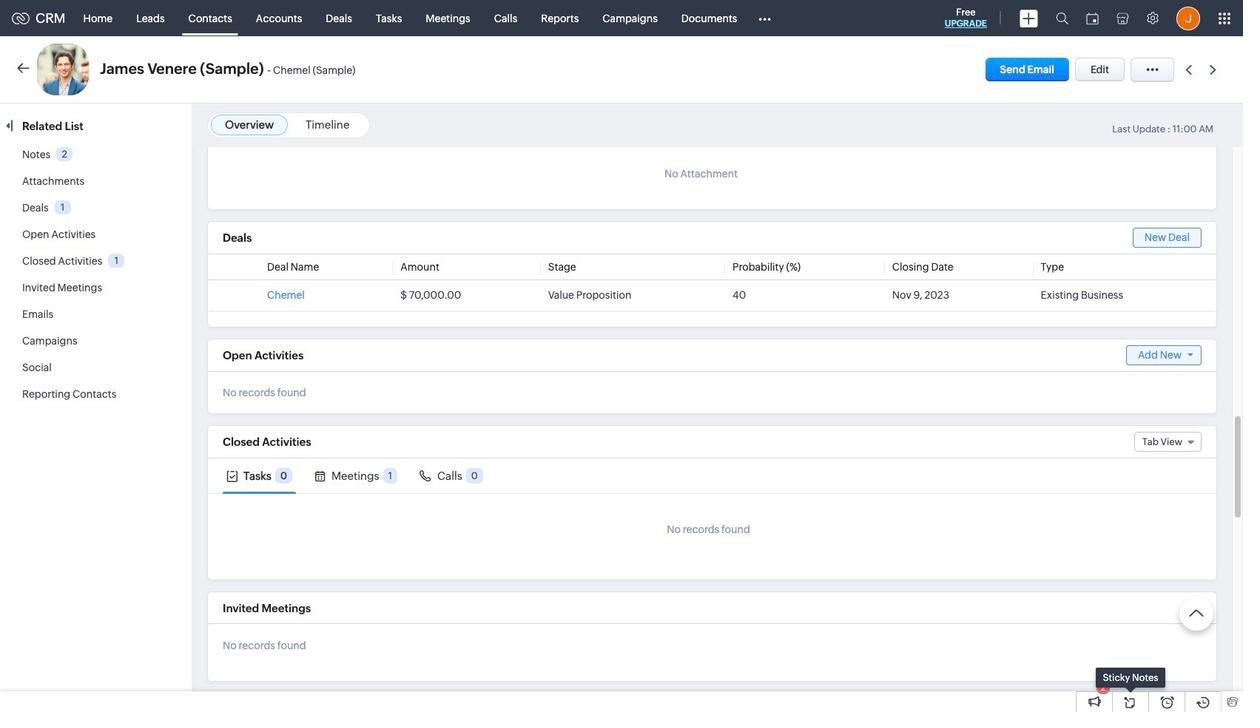 Task type: describe. For each thing, give the bounding box(es) containing it.
previous record image
[[1186, 65, 1192, 74]]

logo image
[[12, 12, 30, 24]]

search element
[[1047, 0, 1077, 36]]

1 tab from the left
[[223, 459, 296, 494]]

Other Modules field
[[749, 6, 781, 30]]

2 tab from the left
[[311, 459, 401, 494]]

calendar image
[[1086, 12, 1099, 24]]



Task type: locate. For each thing, give the bounding box(es) containing it.
0 horizontal spatial tab
[[223, 459, 296, 494]]

next record image
[[1210, 65, 1220, 74]]

None field
[[1134, 432, 1202, 452]]

1 horizontal spatial tab
[[311, 459, 401, 494]]

create menu image
[[1020, 9, 1038, 27]]

profile element
[[1168, 0, 1209, 36]]

profile image
[[1177, 6, 1200, 30]]

tab
[[223, 459, 296, 494], [311, 459, 401, 494], [416, 459, 487, 494]]

3 tab from the left
[[416, 459, 487, 494]]

search image
[[1056, 12, 1069, 24]]

create menu element
[[1011, 0, 1047, 36]]

tab list
[[208, 459, 1217, 494]]

2 horizontal spatial tab
[[416, 459, 487, 494]]



Task type: vqa. For each thing, say whether or not it's contained in the screenshot.
THE CREATE MENU element
yes



